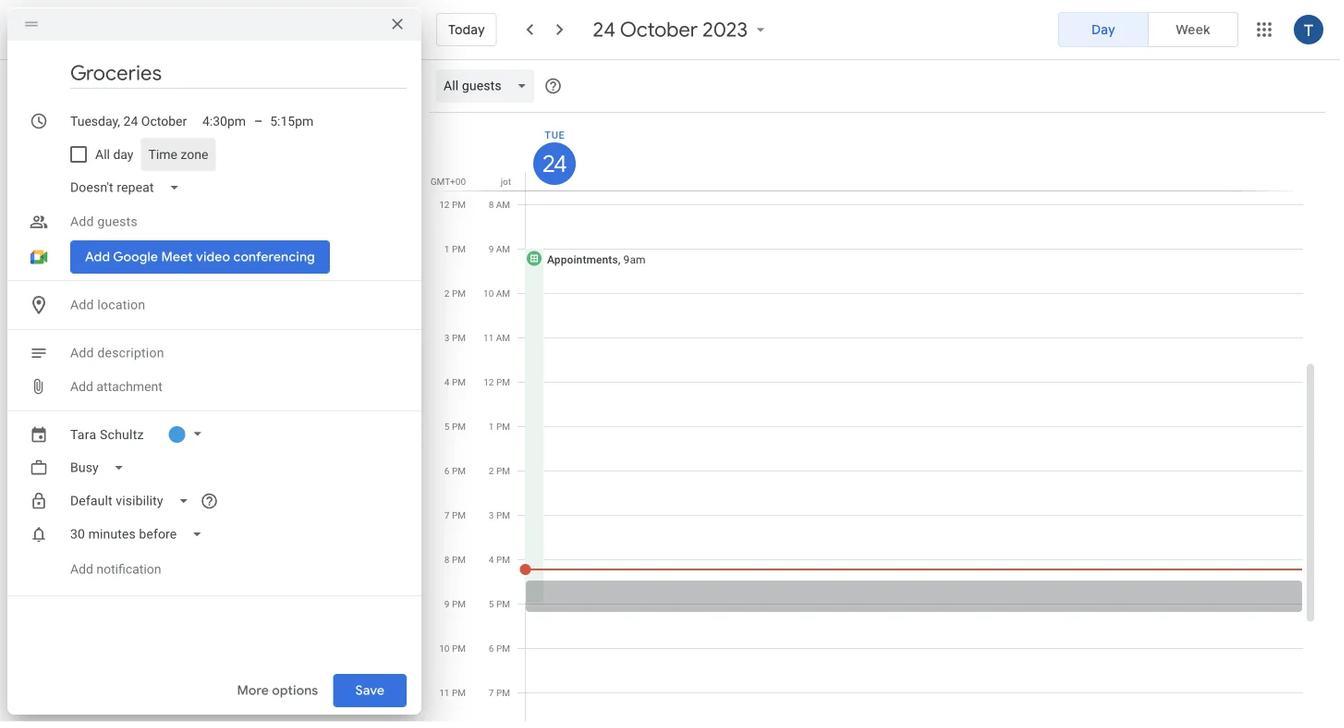 Task type: vqa. For each thing, say whether or not it's contained in the screenshot.
44 in the October grid
no



Task type: locate. For each thing, give the bounding box(es) containing it.
0 vertical spatial 7 pm
[[445, 510, 466, 521]]

6
[[445, 465, 450, 476], [489, 643, 494, 654]]

1 horizontal spatial 10
[[484, 288, 494, 299]]

add left location
[[70, 297, 94, 313]]

october
[[620, 17, 698, 43]]

1 vertical spatial 7 pm
[[489, 687, 510, 698]]

Start time text field
[[203, 110, 247, 132]]

add left notification
[[70, 562, 93, 577]]

0 vertical spatial 1 pm
[[445, 243, 466, 254]]

0 horizontal spatial 24
[[542, 149, 565, 178]]

1 vertical spatial 10
[[439, 643, 450, 654]]

zone
[[181, 147, 208, 162]]

am down 8 am
[[496, 243, 510, 254]]

0 horizontal spatial 2 pm
[[445, 288, 466, 299]]

0 horizontal spatial 11
[[439, 687, 450, 698]]

1 horizontal spatial 1 pm
[[489, 421, 510, 432]]

0 horizontal spatial 1 pm
[[445, 243, 466, 254]]

10
[[484, 288, 494, 299], [439, 643, 450, 654]]

appointments
[[547, 253, 618, 266]]

attachment
[[97, 379, 163, 394]]

1 vertical spatial 1
[[489, 421, 494, 432]]

,
[[618, 253, 621, 266]]

1 vertical spatial 4 pm
[[489, 554, 510, 565]]

0 vertical spatial 2
[[445, 288, 450, 299]]

1 am from the top
[[496, 199, 510, 210]]

add left the guests
[[70, 214, 94, 229]]

1 vertical spatial 6
[[489, 643, 494, 654]]

am down 9 am
[[496, 288, 510, 299]]

1 vertical spatial 3
[[489, 510, 494, 521]]

1 pm left 9 am
[[445, 243, 466, 254]]

1 horizontal spatial 9
[[489, 243, 494, 254]]

week
[[1177, 21, 1211, 37]]

12 pm
[[439, 199, 466, 210], [484, 376, 510, 387]]

0 vertical spatial 24
[[593, 17, 616, 43]]

0 horizontal spatial 9
[[445, 598, 450, 609]]

1 left 9 am
[[445, 243, 450, 254]]

0 vertical spatial 10
[[484, 288, 494, 299]]

1 vertical spatial 2
[[489, 465, 494, 476]]

10 up 11 am
[[484, 288, 494, 299]]

12 down gmt+00
[[439, 199, 450, 210]]

1 horizontal spatial 7
[[489, 687, 494, 698]]

1 pm
[[445, 243, 466, 254], [489, 421, 510, 432]]

9 up 10 pm
[[445, 598, 450, 609]]

12 down 11 am
[[484, 376, 494, 387]]

Add title text field
[[70, 59, 407, 87]]

0 vertical spatial 11
[[484, 332, 494, 343]]

add inside dropdown button
[[70, 297, 94, 313]]

12 pm down gmt+00
[[439, 199, 466, 210]]

1 down 11 am
[[489, 421, 494, 432]]

am down 'jot'
[[496, 199, 510, 210]]

add guests
[[70, 214, 138, 229]]

0 horizontal spatial 5
[[445, 421, 450, 432]]

add for add location
[[70, 297, 94, 313]]

add
[[70, 214, 94, 229], [70, 297, 94, 313], [70, 345, 94, 361], [70, 379, 93, 394], [70, 562, 93, 577]]

11 down 10 am
[[484, 332, 494, 343]]

1 horizontal spatial 8
[[489, 199, 494, 210]]

am down 10 am
[[496, 332, 510, 343]]

3 am from the top
[[496, 288, 510, 299]]

3
[[445, 332, 450, 343], [489, 510, 494, 521]]

add notification
[[70, 562, 161, 577]]

am
[[496, 199, 510, 210], [496, 243, 510, 254], [496, 288, 510, 299], [496, 332, 510, 343]]

1 vertical spatial 11
[[439, 687, 450, 698]]

1 vertical spatial 4
[[489, 554, 494, 565]]

1 horizontal spatial 12 pm
[[484, 376, 510, 387]]

all
[[95, 147, 110, 162]]

add for add description
[[70, 345, 94, 361]]

1 pm down 11 am
[[489, 421, 510, 432]]

7 pm
[[445, 510, 466, 521], [489, 687, 510, 698]]

today
[[448, 21, 485, 38]]

0 vertical spatial 12
[[439, 199, 450, 210]]

0 horizontal spatial 3 pm
[[445, 332, 466, 343]]

3 pm
[[445, 332, 466, 343], [489, 510, 510, 521]]

4
[[445, 376, 450, 387], [489, 554, 494, 565]]

2
[[445, 288, 450, 299], [489, 465, 494, 476]]

2 am from the top
[[496, 243, 510, 254]]

9
[[489, 243, 494, 254], [445, 598, 450, 609]]

jot
[[501, 176, 511, 187]]

0 horizontal spatial 7
[[445, 510, 450, 521]]

6 pm right 10 pm
[[489, 643, 510, 654]]

24 left october
[[593, 17, 616, 43]]

6 pm
[[445, 465, 466, 476], [489, 643, 510, 654]]

gmt+00
[[431, 176, 466, 187]]

End time text field
[[270, 110, 315, 132]]

7 pm right '11 pm' in the left bottom of the page
[[489, 687, 510, 698]]

9 up 10 am
[[489, 243, 494, 254]]

0 vertical spatial 8
[[489, 199, 494, 210]]

8 up 9 am
[[489, 199, 494, 210]]

2 add from the top
[[70, 297, 94, 313]]

1 vertical spatial 9
[[445, 598, 450, 609]]

1
[[445, 243, 450, 254], [489, 421, 494, 432]]

11 down 10 pm
[[439, 687, 450, 698]]

–
[[254, 114, 263, 129]]

0 horizontal spatial 12
[[439, 199, 450, 210]]

1 vertical spatial 24
[[542, 149, 565, 178]]

0 horizontal spatial 4 pm
[[445, 376, 466, 387]]

11
[[484, 332, 494, 343], [439, 687, 450, 698]]

0 vertical spatial 7
[[445, 510, 450, 521]]

1 vertical spatial 2 pm
[[489, 465, 510, 476]]

0 horizontal spatial 5 pm
[[445, 421, 466, 432]]

add location button
[[63, 289, 407, 322]]

11 am
[[484, 332, 510, 343]]

appointments , 9am
[[547, 253, 646, 266]]

1 horizontal spatial 6
[[489, 643, 494, 654]]

24 grid
[[429, 113, 1319, 722]]

0 horizontal spatial 8
[[445, 554, 450, 565]]

4 pm
[[445, 376, 466, 387], [489, 554, 510, 565]]

description
[[97, 345, 164, 361]]

3 add from the top
[[70, 345, 94, 361]]

time zone
[[148, 147, 208, 162]]

add attachment button
[[63, 370, 170, 403]]

24 down tue
[[542, 149, 565, 178]]

1 horizontal spatial 24
[[593, 17, 616, 43]]

12
[[439, 199, 450, 210], [484, 376, 494, 387]]

24
[[593, 17, 616, 43], [542, 149, 565, 178]]

0 vertical spatial 5
[[445, 421, 450, 432]]

7
[[445, 510, 450, 521], [489, 687, 494, 698]]

7 up 8 pm
[[445, 510, 450, 521]]

0 vertical spatial 2 pm
[[445, 288, 466, 299]]

to element
[[254, 114, 263, 129]]

1 vertical spatial 8
[[445, 554, 450, 565]]

24 october 2023
[[593, 17, 748, 43]]

option group
[[1059, 12, 1239, 47]]

8 for 8 pm
[[445, 554, 450, 565]]

day
[[1092, 21, 1116, 37]]

0 vertical spatial 6
[[445, 465, 450, 476]]

0 vertical spatial 1
[[445, 243, 450, 254]]

add for add attachment
[[70, 379, 93, 394]]

6 right 10 pm
[[489, 643, 494, 654]]

0 horizontal spatial 2
[[445, 288, 450, 299]]

6 pm up 8 pm
[[445, 465, 466, 476]]

1 horizontal spatial 3 pm
[[489, 510, 510, 521]]

12 pm down 11 am
[[484, 376, 510, 387]]

add description button
[[63, 337, 407, 370]]

8 up 9 pm
[[445, 554, 450, 565]]

0 vertical spatial 5 pm
[[445, 421, 466, 432]]

0 horizontal spatial 6 pm
[[445, 465, 466, 476]]

2 pm
[[445, 288, 466, 299], [489, 465, 510, 476]]

9 am
[[489, 243, 510, 254]]

4 add from the top
[[70, 379, 93, 394]]

0 vertical spatial 3
[[445, 332, 450, 343]]

1 horizontal spatial 5
[[489, 598, 494, 609]]

5 add from the top
[[70, 562, 93, 577]]

10 up '11 pm' in the left bottom of the page
[[439, 643, 450, 654]]

0 vertical spatial 9
[[489, 243, 494, 254]]

tara schultz
[[70, 427, 144, 442]]

None field
[[436, 69, 543, 103], [63, 171, 195, 204], [63, 451, 139, 485], [63, 485, 204, 518], [63, 518, 218, 551], [436, 69, 543, 103], [63, 171, 195, 204], [63, 451, 139, 485], [63, 485, 204, 518], [63, 518, 218, 551]]

1 horizontal spatial 4 pm
[[489, 554, 510, 565]]

0 horizontal spatial 10
[[439, 643, 450, 654]]

8
[[489, 199, 494, 210], [445, 554, 450, 565]]

am for 9 am
[[496, 243, 510, 254]]

1 add from the top
[[70, 214, 94, 229]]

1 horizontal spatial 1
[[489, 421, 494, 432]]

pm
[[452, 199, 466, 210], [452, 243, 466, 254], [452, 288, 466, 299], [452, 332, 466, 343], [452, 376, 466, 387], [497, 376, 510, 387], [452, 421, 466, 432], [497, 421, 510, 432], [452, 465, 466, 476], [497, 465, 510, 476], [452, 510, 466, 521], [497, 510, 510, 521], [452, 554, 466, 565], [497, 554, 510, 565], [452, 598, 466, 609], [497, 598, 510, 609], [452, 643, 466, 654], [497, 643, 510, 654], [452, 687, 466, 698], [497, 687, 510, 698]]

add left attachment
[[70, 379, 93, 394]]

1 horizontal spatial 7 pm
[[489, 687, 510, 698]]

4 am from the top
[[496, 332, 510, 343]]

1 horizontal spatial 12
[[484, 376, 494, 387]]

1 vertical spatial 5 pm
[[489, 598, 510, 609]]

1 horizontal spatial 6 pm
[[489, 643, 510, 654]]

0 horizontal spatial 12 pm
[[439, 199, 466, 210]]

2023
[[703, 17, 748, 43]]

0 vertical spatial 4
[[445, 376, 450, 387]]

7 right '11 pm' in the left bottom of the page
[[489, 687, 494, 698]]

7 pm up 8 pm
[[445, 510, 466, 521]]

add up add attachment
[[70, 345, 94, 361]]

1 horizontal spatial 4
[[489, 554, 494, 565]]

6 up 8 pm
[[445, 465, 450, 476]]

1 horizontal spatial 11
[[484, 332, 494, 343]]

5 pm
[[445, 421, 466, 432], [489, 598, 510, 609]]

1 vertical spatial 5
[[489, 598, 494, 609]]

1 horizontal spatial 2 pm
[[489, 465, 510, 476]]

0 horizontal spatial 4
[[445, 376, 450, 387]]

option group containing day
[[1059, 12, 1239, 47]]

5
[[445, 421, 450, 432], [489, 598, 494, 609]]



Task type: describe. For each thing, give the bounding box(es) containing it.
am for 10 am
[[496, 288, 510, 299]]

Start date text field
[[70, 110, 188, 132]]

all day
[[95, 147, 134, 162]]

1 vertical spatial 12 pm
[[484, 376, 510, 387]]

add attachment
[[70, 379, 163, 394]]

24 column header
[[525, 113, 1304, 190]]

time
[[148, 147, 177, 162]]

1 vertical spatial 12
[[484, 376, 494, 387]]

9am
[[624, 253, 646, 266]]

1 horizontal spatial 5 pm
[[489, 598, 510, 609]]

1 horizontal spatial 3
[[489, 510, 494, 521]]

today button
[[436, 7, 497, 52]]

location
[[97, 297, 146, 313]]

add notification button
[[63, 547, 169, 592]]

24 october 2023 button
[[586, 17, 778, 43]]

11 for 11 pm
[[439, 687, 450, 698]]

0 vertical spatial 6 pm
[[445, 465, 466, 476]]

0 vertical spatial 12 pm
[[439, 199, 466, 210]]

am for 8 am
[[496, 199, 510, 210]]

time zone button
[[141, 138, 216, 171]]

10 for 10 pm
[[439, 643, 450, 654]]

notification
[[97, 562, 161, 577]]

10 pm
[[439, 643, 466, 654]]

0 horizontal spatial 1
[[445, 243, 450, 254]]

0 vertical spatial 4 pm
[[445, 376, 466, 387]]

add for add guests
[[70, 214, 94, 229]]

9 for 9 pm
[[445, 598, 450, 609]]

0 horizontal spatial 6
[[445, 465, 450, 476]]

tue 24
[[542, 129, 566, 178]]

1 horizontal spatial 2
[[489, 465, 494, 476]]

0 horizontal spatial 3
[[445, 332, 450, 343]]

guests
[[97, 214, 138, 229]]

1 vertical spatial 6 pm
[[489, 643, 510, 654]]

9 pm
[[445, 598, 466, 609]]

11 pm
[[439, 687, 466, 698]]

8 pm
[[445, 554, 466, 565]]

day
[[113, 147, 134, 162]]

24 inside tue 24
[[542, 149, 565, 178]]

8 for 8 am
[[489, 199, 494, 210]]

tue
[[545, 129, 566, 141]]

1 vertical spatial 7
[[489, 687, 494, 698]]

tuesday, 24 october, today element
[[534, 142, 576, 185]]

add location
[[70, 297, 146, 313]]

schultz
[[100, 427, 144, 442]]

tara
[[70, 427, 96, 442]]

Week radio
[[1148, 12, 1239, 47]]

1 vertical spatial 3 pm
[[489, 510, 510, 521]]

add for add notification
[[70, 562, 93, 577]]

1 vertical spatial 1 pm
[[489, 421, 510, 432]]

11 for 11 am
[[484, 332, 494, 343]]

9 for 9 am
[[489, 243, 494, 254]]

8 am
[[489, 199, 510, 210]]

10 am
[[484, 288, 510, 299]]

add description
[[70, 345, 164, 361]]

add guests button
[[63, 205, 407, 239]]

Day radio
[[1059, 12, 1149, 47]]

am for 11 am
[[496, 332, 510, 343]]

0 horizontal spatial 7 pm
[[445, 510, 466, 521]]

0 vertical spatial 3 pm
[[445, 332, 466, 343]]

10 for 10 am
[[484, 288, 494, 299]]



